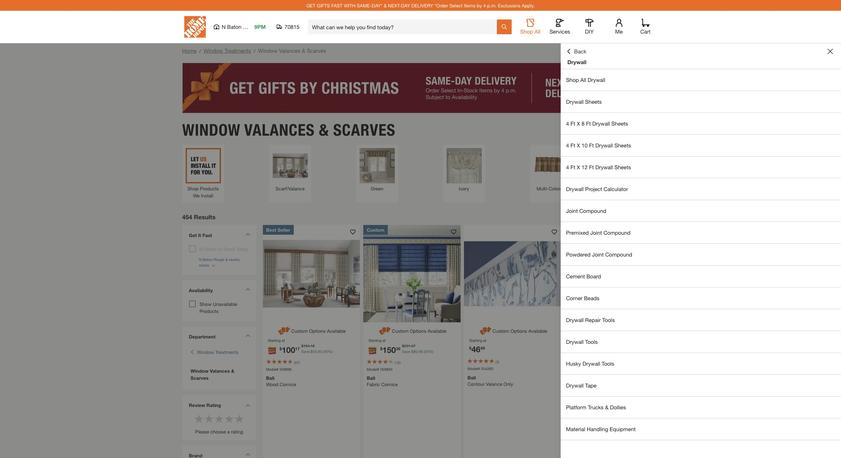 Task type: describe. For each thing, give the bounding box(es) containing it.
at inside the starting at $ 46 49
[[484, 338, 487, 343]]

free
[[578, 422, 588, 427]]

x for 10
[[577, 142, 581, 149]]

products inside show unavailable products
[[200, 308, 219, 314]]

install
[[201, 193, 213, 198]]

corner
[[567, 295, 583, 301]]

$ 150 39
[[381, 345, 401, 355]]

1 star symbol image from the left
[[204, 414, 214, 424]]

shop products we install image
[[186, 148, 221, 183]]

sheets inside the drywall sheets 'link'
[[586, 98, 602, 105]]

diy button
[[579, 19, 601, 35]]

drywall project calculator link
[[561, 178, 842, 200]]

cement board link
[[561, 266, 842, 287]]

choose
[[211, 429, 226, 435]]

next-
[[388, 3, 401, 8]]

$ inside the starting at $ 46 49
[[470, 346, 472, 351]]

premixed
[[567, 230, 589, 236]]

drywall right 12
[[596, 164, 613, 170]]

calculator
[[604, 186, 629, 192]]

options for 100
[[309, 328, 326, 334]]

delivery free
[[578, 415, 595, 427]]

$ 231 . 37 save $ 80 . 98 ( 35 %)
[[402, 344, 434, 354]]

) for bali wood cornice
[[299, 360, 300, 365]]

wood
[[266, 382, 279, 387]]

shop products we install link
[[186, 148, 221, 199]]

starting for 100
[[268, 338, 281, 343]]

joint for powdered
[[593, 251, 604, 258]]

0 vertical spatial joint
[[567, 208, 578, 214]]

eclipse
[[569, 382, 585, 388]]

custom options available for 100
[[291, 328, 346, 334]]

pocket
[[636, 186, 651, 191]]

154
[[304, 344, 310, 348]]

river blue image
[[607, 327, 621, 342]]

ft right 8
[[587, 120, 591, 127]]

4 ft x 10 ft drywall sheets link
[[561, 135, 842, 156]]

1 vertical spatial scarves
[[333, 120, 396, 140]]

unavailable
[[213, 301, 237, 307]]

available for 150
[[428, 328, 447, 334]]

1 horizontal spatial 10
[[573, 347, 582, 357]]

model# for bali fabric cornice
[[367, 367, 380, 372]]

bali contour valance only
[[468, 375, 514, 387]]

0 vertical spatial window valances & scarves
[[182, 120, 396, 140]]

sheets for 4 ft x 8 ft drywall sheets
[[612, 120, 629, 127]]

( for eclipse canova blackout polyester curtain valance
[[597, 367, 598, 372]]

shop products we install
[[188, 186, 219, 198]]

best
[[266, 227, 277, 233]]

bali for 100
[[266, 375, 275, 381]]

$ inside $ 150 39
[[381, 346, 383, 351]]

me button
[[609, 19, 630, 35]]

seller
[[278, 227, 291, 233]]

apply.
[[522, 3, 535, 8]]

cornice for 100
[[280, 382, 296, 387]]

model# 509895
[[266, 367, 292, 372]]

valance inside eclipse canova blackout polyester curtain valance
[[569, 396, 585, 401]]

joint for premixed
[[591, 230, 603, 236]]

contour valance only image
[[465, 225, 562, 322]]

husky drywall tools link
[[561, 353, 842, 375]]

3 options from the left
[[511, 328, 528, 334]]

*order
[[435, 3, 449, 8]]

custom for bali fabric cornice
[[392, 328, 409, 334]]

$ right 17
[[302, 344, 304, 348]]

get
[[189, 232, 197, 238]]

cart link
[[639, 19, 653, 35]]

39
[[396, 346, 401, 351]]

scarf/valance image
[[273, 148, 308, 183]]

home link
[[182, 47, 197, 54]]

baton
[[227, 24, 242, 30]]

at up 100
[[282, 338, 285, 343]]

231
[[405, 344, 411, 348]]

2 star symbol image from the left
[[214, 414, 224, 424]]

& inside menu
[[606, 404, 609, 411]]

starting inside the starting at $ 46 49
[[470, 338, 483, 343]]

please choose a rating
[[195, 429, 243, 435]]

scarf/valance
[[276, 186, 305, 191]]

cart
[[641, 28, 651, 35]]

menu containing shop all drywall
[[561, 69, 842, 441]]

stock
[[205, 246, 217, 252]]

beads
[[585, 295, 600, 301]]

rouge
[[243, 24, 259, 30]]

get it fast
[[189, 232, 212, 238]]

multi-colored
[[537, 186, 566, 191]]

store
[[224, 246, 235, 252]]

get gifts fast with same-day* & next-day delivery *order select items by 4 p.m. exclusions apply.
[[307, 3, 535, 8]]

more options icon image for 100
[[277, 326, 291, 336]]

%) for 100
[[328, 349, 333, 354]]

a
[[227, 429, 230, 435]]

availability
[[189, 287, 213, 293]]

polyester
[[606, 388, 626, 394]]

eclipse canova blackout polyester curtain valance
[[569, 382, 642, 401]]

available for 100
[[327, 328, 346, 334]]

4 ft x 10 ft drywall sheets
[[567, 142, 632, 149]]

454
[[182, 213, 192, 221]]

0 vertical spatial scarves
[[307, 47, 326, 54]]

starting for 150
[[369, 338, 382, 343]]

4 ft x 8 ft drywall sheets link
[[561, 113, 842, 134]]

ft right multi colored image
[[571, 142, 576, 149]]

in
[[200, 246, 204, 252]]

ft right 12
[[590, 164, 594, 170]]

) for bali contour valance only
[[499, 360, 500, 364]]

save for 150
[[402, 349, 411, 354]]

home
[[182, 47, 197, 54]]

( inside $ 231 . 37 save $ 80 . 98 ( 35 %)
[[424, 349, 425, 354]]

now
[[807, 331, 819, 336]]

chat now
[[793, 331, 819, 336]]

tools for drywall
[[602, 361, 615, 367]]

repair
[[586, 317, 601, 323]]

platform
[[567, 404, 587, 411]]

$ 154 . 10 save $ 53 . 93 ( 35 %)
[[302, 344, 333, 354]]

16
[[396, 360, 400, 365]]

) for bali fabric cornice
[[400, 360, 401, 365]]

$ down 37
[[412, 349, 414, 354]]

17
[[295, 346, 300, 351]]

platform trucks & dollies link
[[561, 397, 842, 418]]

joint compound
[[567, 208, 607, 214]]

drywall up burgundy "image"
[[567, 317, 584, 323]]

fabric
[[367, 382, 380, 387]]

( inside $ 154 . 10 save $ 53 . 93 ( 35 %)
[[323, 349, 324, 354]]

97 inside the $ 10 97 - $ 11 30
[[582, 348, 586, 353]]

n
[[222, 24, 226, 30]]

4 for 4 ft x 10 ft drywall sheets
[[567, 142, 570, 149]]

model# 509893
[[367, 367, 393, 372]]

canova
[[569, 388, 585, 394]]

shop all drywall
[[567, 77, 606, 83]]

( for bali contour valance only
[[496, 360, 497, 364]]

3 star symbol image from the left
[[224, 414, 234, 424]]

material handling equipment
[[567, 426, 636, 432]]

What can we help you find today? search field
[[312, 20, 497, 34]]

dollies
[[610, 404, 627, 411]]

home / window treatments / window valances & scarves
[[182, 47, 326, 54]]

corner beads
[[567, 295, 600, 301]]

contour
[[468, 381, 485, 387]]

( 97 )
[[294, 360, 300, 365]]

10 for x
[[582, 142, 588, 149]]

day*
[[372, 3, 383, 8]]

shop all
[[521, 28, 541, 35]]

fabric cornice image
[[364, 225, 461, 322]]

1 vertical spatial window treatments link
[[197, 349, 239, 356]]

shop for shop all
[[521, 28, 533, 35]]

ft down "4 ft x 8 ft drywall sheets"
[[590, 142, 594, 149]]

diy
[[586, 28, 594, 35]]

35 for 100
[[324, 349, 328, 354]]

0 horizontal spatial 97
[[295, 360, 299, 365]]

tools for repair
[[603, 317, 615, 323]]

2 vertical spatial scarves
[[191, 375, 209, 381]]

compound for powdered
[[606, 251, 633, 258]]

rod pocket valance image
[[621, 148, 656, 183]]

rod
[[626, 186, 635, 191]]

model# for bali contour valance only
[[468, 367, 480, 371]]



Task type: locate. For each thing, give the bounding box(es) containing it.
1 horizontal spatial shop
[[521, 28, 533, 35]]

products inside shop products we install
[[200, 186, 219, 191]]

$ right 39
[[402, 344, 405, 348]]

review rating link
[[189, 402, 233, 409]]

ft left 8
[[571, 120, 576, 127]]

2 vertical spatial shop
[[188, 186, 199, 191]]

2 horizontal spatial bali
[[468, 375, 476, 381]]

shop for shop products we install
[[188, 186, 199, 191]]

sheets for 4 ft x 12 ft drywall sheets
[[615, 164, 632, 170]]

4 for 4 ft x 12 ft drywall sheets
[[567, 164, 570, 170]]

4
[[484, 3, 486, 8], [567, 120, 570, 127], [567, 142, 570, 149], [567, 164, 570, 170]]

1 horizontal spatial options
[[410, 328, 427, 334]]

valance inside bali contour valance only
[[486, 381, 503, 387]]

0 vertical spatial products
[[200, 186, 219, 191]]

colored
[[549, 186, 566, 191]]

starting at up 100
[[268, 338, 285, 343]]

2 35 from the left
[[425, 349, 429, 354]]

star symbol image up a
[[224, 414, 234, 424]]

project
[[586, 186, 603, 192]]

%) for 150
[[429, 349, 434, 354]]

drywall up the drywall sheets
[[588, 77, 606, 83]]

board
[[587, 273, 602, 280]]

x left 8
[[577, 120, 581, 127]]

1 vertical spatial compound
[[604, 230, 631, 236]]

1 more options icon image from the left
[[277, 326, 291, 336]]

drywall tools link
[[561, 331, 842, 353]]

model# for bali wood cornice
[[266, 367, 279, 372]]

x inside 4 ft x 8 ft drywall sheets link
[[577, 120, 581, 127]]

model# left 554260
[[468, 367, 480, 371]]

by
[[477, 3, 482, 8]]

shop inside shop products we install
[[188, 186, 199, 191]]

10
[[582, 142, 588, 149], [311, 344, 315, 348], [573, 347, 582, 357]]

get
[[307, 3, 316, 8]]

0 horizontal spatial more options icon image
[[277, 326, 291, 336]]

compound down by:
[[604, 230, 631, 236]]

joint up premixed
[[567, 208, 578, 214]]

2 horizontal spatial 10
[[582, 142, 588, 149]]

save inside $ 154 . 10 save $ 53 . 93 ( 35 %)
[[302, 349, 310, 354]]

model# for eclipse canova blackout polyester curtain valance
[[569, 374, 581, 378]]

3 available from the left
[[529, 328, 548, 334]]

$ left 49
[[470, 346, 472, 351]]

at left the store
[[218, 246, 222, 252]]

drywall tools
[[567, 339, 598, 345]]

0 vertical spatial window treatments link
[[204, 47, 251, 54]]

all for shop all
[[535, 28, 541, 35]]

back
[[575, 48, 587, 54]]

97 down 17
[[295, 360, 299, 365]]

2 save from the left
[[402, 349, 411, 354]]

rod pocket valance link
[[621, 148, 656, 199]]

drywall down back button
[[568, 59, 587, 65]]

products
[[200, 186, 219, 191], [200, 308, 219, 314]]

n baton rouge
[[222, 24, 259, 30]]

53
[[313, 349, 317, 354]]

1 vertical spatial 97
[[295, 360, 299, 365]]

same-
[[357, 3, 372, 8]]

( for bali wood cornice
[[294, 360, 295, 365]]

drywall right colored
[[567, 186, 584, 192]]

shop down apply.
[[521, 28, 533, 35]]

scarf/valance link
[[273, 148, 308, 192]]

products up install
[[200, 186, 219, 191]]

1 available from the left
[[327, 328, 346, 334]]

3 starting from the left
[[470, 338, 483, 343]]

tools up river blue icon
[[603, 317, 615, 323]]

valance down the pocket
[[630, 193, 647, 198]]

2 horizontal spatial custom options available
[[493, 328, 548, 334]]

cement
[[567, 273, 586, 280]]

1 / from the left
[[199, 48, 201, 54]]

chat
[[793, 331, 806, 336]]

$ left 39
[[381, 346, 383, 351]]

department link
[[186, 330, 253, 344]]

1 vertical spatial all
[[581, 77, 587, 83]]

all inside menu
[[581, 77, 587, 83]]

multi colored image
[[534, 148, 569, 183]]

save down 154
[[302, 349, 310, 354]]

with
[[344, 3, 356, 8]]

cornice down 509893
[[382, 382, 398, 387]]

$ inside $ 100 17
[[280, 346, 282, 351]]

10299042x021bu
[[582, 374, 612, 378]]

ivory image
[[447, 148, 482, 183], [588, 327, 603, 342]]

$ right -
[[594, 348, 596, 353]]

star symbol image down review rating link
[[204, 414, 214, 424]]

1 horizontal spatial valance
[[569, 396, 585, 401]]

1 vertical spatial x
[[577, 142, 581, 149]]

more options icon image
[[277, 326, 291, 336], [378, 326, 392, 336], [479, 326, 493, 336]]

1 horizontal spatial more options icon image
[[378, 326, 392, 336]]

2 vertical spatial valance
[[569, 396, 585, 401]]

1 horizontal spatial %)
[[429, 349, 434, 354]]

0 vertical spatial 97
[[582, 348, 586, 353]]

70815
[[285, 24, 300, 30]]

star symbol image
[[204, 414, 214, 424], [214, 414, 224, 424], [224, 414, 234, 424]]

sheets inside 4 ft x 8 ft drywall sheets link
[[612, 120, 629, 127]]

save inside $ 231 . 37 save $ 80 . 98 ( 35 %)
[[402, 349, 411, 354]]

valance for contour
[[486, 381, 503, 387]]

valance left only
[[486, 381, 503, 387]]

delivery
[[412, 3, 434, 8]]

2 horizontal spatial starting
[[470, 338, 483, 343]]

drywall inside 'link'
[[567, 98, 584, 105]]

35 inside $ 154 . 10 save $ 53 . 93 ( 35 %)
[[324, 349, 328, 354]]

0 horizontal spatial scarves
[[191, 375, 209, 381]]

tools up ( 24 )
[[602, 361, 615, 367]]

( 3 )
[[496, 360, 500, 364]]

46
[[472, 345, 481, 354]]

0 horizontal spatial cornice
[[280, 382, 296, 387]]

0 vertical spatial ivory image
[[447, 148, 482, 183]]

the home depot logo image
[[184, 16, 206, 38]]

35 inside $ 231 . 37 save $ 80 . 98 ( 35 %)
[[425, 349, 429, 354]]

compound for premixed
[[604, 230, 631, 236]]

1 custom options available from the left
[[291, 328, 346, 334]]

window treatments link down department link
[[197, 349, 239, 356]]

1 horizontal spatial /
[[254, 48, 256, 54]]

2 horizontal spatial available
[[529, 328, 548, 334]]

1 horizontal spatial 97
[[582, 348, 586, 353]]

10 down the drywall tools
[[573, 347, 582, 357]]

valances
[[279, 47, 301, 54], [244, 120, 315, 140], [210, 368, 230, 374]]

$ 10 97 - $ 11 30
[[570, 347, 610, 357]]

0 horizontal spatial starting
[[268, 338, 281, 343]]

we
[[193, 193, 200, 198]]

98
[[419, 349, 423, 354]]

at
[[218, 246, 222, 252], [282, 338, 285, 343], [383, 338, 386, 343], [484, 338, 487, 343]]

3 more options icon image from the left
[[479, 326, 493, 336]]

0 vertical spatial x
[[577, 120, 581, 127]]

starting at up 150
[[369, 338, 386, 343]]

powdered
[[567, 251, 591, 258]]

0 horizontal spatial 35
[[324, 349, 328, 354]]

custom for bali wood cornice
[[291, 328, 308, 334]]

menu
[[561, 69, 842, 441]]

bali fabric cornice
[[367, 375, 398, 387]]

2 horizontal spatial valance
[[630, 193, 647, 198]]

2 starting from the left
[[369, 338, 382, 343]]

canova blackout polyester curtain valance image
[[565, 225, 663, 322]]

tape
[[586, 382, 597, 389]]

cement board
[[567, 273, 602, 280]]

joint right premixed
[[591, 230, 603, 236]]

0 horizontal spatial available
[[327, 328, 346, 334]]

2 available from the left
[[428, 328, 447, 334]]

sheets up "4 ft x 8 ft drywall sheets"
[[586, 98, 602, 105]]

sheets up 4 ft x 12 ft drywall sheets
[[615, 142, 632, 149]]

3 custom options available from the left
[[493, 328, 548, 334]]

x inside 4 ft x 10 ft drywall sheets link
[[577, 142, 581, 149]]

4 for 4 ft x 8 ft drywall sheets
[[567, 120, 570, 127]]

all up the drywall sheets
[[581, 77, 587, 83]]

shop inside button
[[521, 28, 533, 35]]

2 options from the left
[[410, 328, 427, 334]]

cornice
[[280, 382, 296, 387], [382, 382, 398, 387]]

0 horizontal spatial save
[[302, 349, 310, 354]]

fast
[[203, 232, 212, 238]]

ivory
[[459, 186, 470, 191]]

star symbol image up rating
[[234, 414, 244, 424]]

( for bali fabric cornice
[[395, 360, 396, 365]]

) up the 10299042x021bu
[[602, 367, 603, 372]]

1 star symbol image from the left
[[194, 414, 204, 424]]

shop for shop all drywall
[[567, 77, 579, 83]]

feedback link image
[[833, 114, 842, 150]]

3 x from the top
[[577, 164, 581, 170]]

custom options available
[[291, 328, 346, 334], [392, 328, 447, 334], [493, 328, 548, 334]]

starting up $ 100 17
[[268, 338, 281, 343]]

cornice for 150
[[382, 382, 398, 387]]

please
[[195, 429, 209, 435]]

0 vertical spatial compound
[[580, 208, 607, 214]]

$ left 93
[[311, 349, 313, 354]]

joint right the powdered
[[593, 251, 604, 258]]

) up bali contour valance only
[[499, 360, 500, 364]]

blackout
[[586, 388, 605, 394]]

/
[[199, 48, 201, 54], [254, 48, 256, 54]]

show
[[200, 301, 212, 307]]

x for 8
[[577, 120, 581, 127]]

premixed joint compound
[[567, 230, 631, 236]]

1 35 from the left
[[324, 349, 328, 354]]

save for 100
[[302, 349, 310, 354]]

( 16 )
[[395, 360, 401, 365]]

more options icon image up 100
[[277, 326, 291, 336]]

save down 231 at the bottom of page
[[402, 349, 411, 354]]

curtain
[[627, 388, 642, 394]]

1 horizontal spatial starting
[[369, 338, 382, 343]]

0 horizontal spatial starting at
[[268, 338, 285, 343]]

drawer close image
[[828, 49, 834, 54]]

/ down rouge
[[254, 48, 256, 54]]

%) right 98
[[429, 349, 434, 354]]

97 left -
[[582, 348, 586, 353]]

more options icon image up 150
[[378, 326, 392, 336]]

p.m.
[[488, 3, 497, 8]]

2 starting at from the left
[[369, 338, 386, 343]]

0 horizontal spatial %)
[[328, 349, 333, 354]]

drywall left tape
[[567, 382, 584, 389]]

drywall up 4 ft x 12 ft drywall sheets
[[596, 142, 613, 149]]

150
[[383, 345, 396, 355]]

1 x from the top
[[577, 120, 581, 127]]

drywall tape
[[567, 382, 597, 389]]

ft left 12
[[571, 164, 576, 170]]

services
[[550, 28, 571, 35]]

chocolate image
[[644, 327, 658, 342]]

1 horizontal spatial scarves
[[307, 47, 326, 54]]

0 horizontal spatial custom options available
[[291, 328, 346, 334]]

35 right 98
[[425, 349, 429, 354]]

0 vertical spatial treatments
[[225, 47, 251, 54]]

1 vertical spatial valance
[[486, 381, 503, 387]]

drywall repair tools link
[[561, 310, 842, 331]]

0 horizontal spatial valance
[[486, 381, 503, 387]]

tools
[[603, 317, 615, 323], [586, 339, 598, 345], [602, 361, 615, 367]]

0 vertical spatial tools
[[603, 317, 615, 323]]

starting up 46
[[470, 338, 483, 343]]

1 cornice from the left
[[280, 382, 296, 387]]

) down 17
[[299, 360, 300, 365]]

sheets inside 4 ft x 12 ft drywall sheets link
[[615, 164, 632, 170]]

compound down premixed joint compound on the bottom of the page
[[606, 251, 633, 258]]

cornice inside bali wood cornice
[[280, 382, 296, 387]]

%) inside $ 231 . 37 save $ 80 . 98 ( 35 %)
[[429, 349, 434, 354]]

drywall right 8
[[593, 120, 610, 127]]

1 horizontal spatial cornice
[[382, 382, 398, 387]]

2 horizontal spatial options
[[511, 328, 528, 334]]

drywall up ( 24 )
[[583, 361, 601, 367]]

available shipping image
[[569, 415, 575, 422]]

0 horizontal spatial star symbol image
[[194, 414, 204, 424]]

star symbol image
[[194, 414, 204, 424], [234, 414, 244, 424]]

at up 49
[[484, 338, 487, 343]]

0 horizontal spatial 10
[[311, 344, 315, 348]]

show unavailable products
[[200, 301, 237, 314]]

2 vertical spatial joint
[[593, 251, 604, 258]]

1 horizontal spatial custom options available
[[392, 328, 447, 334]]

wood cornice image
[[263, 225, 360, 322]]

all left services
[[535, 28, 541, 35]]

0 horizontal spatial /
[[199, 48, 201, 54]]

valance inside the rod pocket valance
[[630, 193, 647, 198]]

starting
[[268, 338, 281, 343], [369, 338, 382, 343], [470, 338, 483, 343]]

2 vertical spatial valances
[[210, 368, 230, 374]]

1 horizontal spatial ivory image
[[588, 327, 603, 342]]

shop up we
[[188, 186, 199, 191]]

2 vertical spatial compound
[[606, 251, 633, 258]]

ivory link
[[447, 148, 482, 192]]

10 up 53 on the left bottom of the page
[[311, 344, 315, 348]]

model# up eclipse
[[569, 374, 581, 378]]

2 horizontal spatial more options icon image
[[479, 326, 493, 336]]

0 horizontal spatial bali
[[266, 375, 275, 381]]

10 up 12
[[582, 142, 588, 149]]

1 vertical spatial ivory image
[[588, 327, 603, 342]]

0 horizontal spatial ivory image
[[447, 148, 482, 183]]

sheets up 4 ft x 10 ft drywall sheets
[[612, 120, 629, 127]]

2 vertical spatial x
[[577, 164, 581, 170]]

-
[[588, 347, 592, 357]]

1 horizontal spatial 35
[[425, 349, 429, 354]]

0 horizontal spatial all
[[535, 28, 541, 35]]

at up 150
[[383, 338, 386, 343]]

1 horizontal spatial all
[[581, 77, 587, 83]]

starting at $ 46 49
[[470, 338, 487, 354]]

custom for bali contour valance only
[[493, 328, 510, 334]]

more options icon image up the starting at $ 46 49
[[479, 326, 493, 336]]

save
[[302, 349, 310, 354], [402, 349, 411, 354]]

2 star symbol image from the left
[[234, 414, 244, 424]]

1 vertical spatial valances
[[244, 120, 315, 140]]

1 save from the left
[[302, 349, 310, 354]]

1 horizontal spatial star symbol image
[[234, 414, 244, 424]]

1 options from the left
[[309, 328, 326, 334]]

treatments down the "n baton rouge"
[[225, 47, 251, 54]]

sponsored banner image
[[182, 63, 659, 113]]

2 cornice from the left
[[382, 382, 398, 387]]

starting up $ 150 39
[[369, 338, 382, 343]]

12
[[582, 164, 588, 170]]

model# left 509893
[[367, 367, 380, 372]]

window treatments link down n at left
[[204, 47, 251, 54]]

30
[[605, 348, 610, 353]]

x left 12
[[577, 164, 581, 170]]

valance down 'canova' in the bottom right of the page
[[569, 396, 585, 401]]

more options icon image for 150
[[378, 326, 392, 336]]

0 vertical spatial valance
[[630, 193, 647, 198]]

x for 12
[[577, 164, 581, 170]]

multi-
[[537, 186, 549, 191]]

starting at for 100
[[268, 338, 285, 343]]

bali up wood
[[266, 375, 275, 381]]

0 vertical spatial shop
[[521, 28, 533, 35]]

trucks
[[588, 404, 604, 411]]

options for 150
[[410, 328, 427, 334]]

1 vertical spatial treatments
[[215, 349, 239, 355]]

bali for 150
[[367, 375, 376, 381]]

0 vertical spatial all
[[535, 28, 541, 35]]

green image
[[360, 148, 395, 183]]

0 horizontal spatial shop
[[188, 186, 199, 191]]

10 inside $ 154 . 10 save $ 53 . 93 ( 35 %)
[[311, 344, 315, 348]]

model#
[[468, 367, 480, 371], [266, 367, 279, 372], [367, 367, 380, 372], [569, 374, 581, 378]]

4 ft x 8 ft drywall sheets
[[567, 120, 629, 127]]

1 vertical spatial joint
[[591, 230, 603, 236]]

bali inside bali fabric cornice
[[367, 375, 376, 381]]

bali up fabric
[[367, 375, 376, 381]]

compound down 'project'
[[580, 208, 607, 214]]

10 for .
[[311, 344, 315, 348]]

& inside window valances & scarves
[[231, 368, 235, 374]]

&
[[384, 3, 387, 8], [302, 47, 306, 54], [319, 120, 329, 140], [231, 368, 235, 374], [606, 404, 609, 411]]

sheets for 4 ft x 10 ft drywall sheets
[[615, 142, 632, 149]]

review rating
[[189, 402, 221, 408]]

2 vertical spatial tools
[[602, 361, 615, 367]]

star symbol image up please choose a rating
[[214, 414, 224, 424]]

drywall up 8
[[567, 98, 584, 105]]

4 ft x 12 ft drywall sheets link
[[561, 157, 842, 178]]

2 more options icon image from the left
[[378, 326, 392, 336]]

0 horizontal spatial options
[[309, 328, 326, 334]]

drywall tape link
[[561, 375, 842, 397]]

sheets inside 4 ft x 10 ft drywall sheets link
[[615, 142, 632, 149]]

bali up contour
[[468, 375, 476, 381]]

2 / from the left
[[254, 48, 256, 54]]

$ up husky in the bottom right of the page
[[570, 348, 573, 353]]

93
[[318, 349, 322, 354]]

ivory image up the ivory
[[447, 148, 482, 183]]

model# left 509895
[[266, 367, 279, 372]]

valance for pocket
[[630, 193, 647, 198]]

/ right home at the left top of page
[[199, 48, 201, 54]]

shop all button
[[520, 19, 542, 35]]

2 horizontal spatial shop
[[567, 77, 579, 83]]

bali inside bali contour valance only
[[468, 375, 476, 381]]

) down 39
[[400, 360, 401, 365]]

all inside button
[[535, 28, 541, 35]]

star symbol image up please
[[194, 414, 204, 424]]

35 for 150
[[425, 349, 429, 354]]

x down "4 ft x 8 ft drywall sheets"
[[577, 142, 581, 149]]

treatments down department link
[[215, 349, 239, 355]]

custom options available for 150
[[392, 328, 447, 334]]

1 horizontal spatial save
[[402, 349, 411, 354]]

ft
[[571, 120, 576, 127], [587, 120, 591, 127], [571, 142, 576, 149], [590, 142, 594, 149], [571, 164, 576, 170], [590, 164, 594, 170]]

2 custom options available from the left
[[392, 328, 447, 334]]

2 horizontal spatial scarves
[[333, 120, 396, 140]]

bali inside bali wood cornice
[[266, 375, 275, 381]]

tools up the $ 10 97 - $ 11 30
[[586, 339, 598, 345]]

100
[[282, 345, 295, 355]]

1 horizontal spatial bali
[[367, 375, 376, 381]]

burgundy image
[[570, 327, 584, 341]]

1 horizontal spatial starting at
[[369, 338, 386, 343]]

1 vertical spatial tools
[[586, 339, 598, 345]]

1 horizontal spatial available
[[428, 328, 447, 334]]

35 right 93
[[324, 349, 328, 354]]

products down show
[[200, 308, 219, 314]]

ivory image down repair
[[588, 327, 603, 342]]

) for eclipse canova blackout polyester curtain valance
[[602, 367, 603, 372]]

drywall sheets link
[[561, 91, 842, 113]]

1 starting from the left
[[268, 338, 281, 343]]

554260
[[481, 367, 494, 371]]

options
[[309, 328, 326, 334], [410, 328, 427, 334], [511, 328, 528, 334]]

1 vertical spatial shop
[[567, 77, 579, 83]]

1 starting at from the left
[[268, 338, 285, 343]]

2 x from the top
[[577, 142, 581, 149]]

cornice down 509895
[[280, 382, 296, 387]]

valances inside window valances & scarves
[[210, 368, 230, 374]]

$
[[302, 344, 304, 348], [402, 344, 405, 348], [470, 346, 472, 351], [280, 346, 282, 351], [381, 346, 383, 351], [570, 348, 573, 353], [594, 348, 596, 353], [311, 349, 313, 354], [412, 349, 414, 354]]

drywall up the $ 10 97 - $ 11 30
[[567, 339, 584, 345]]

cornice inside bali fabric cornice
[[382, 382, 398, 387]]

starting at for 150
[[369, 338, 386, 343]]

1 vertical spatial products
[[200, 308, 219, 314]]

all for shop all drywall
[[581, 77, 587, 83]]

2 %) from the left
[[429, 349, 434, 354]]

%) inside $ 154 . 10 save $ 53 . 93 ( 35 %)
[[328, 349, 333, 354]]

1 %) from the left
[[328, 349, 333, 354]]

joint
[[567, 208, 578, 214], [591, 230, 603, 236], [593, 251, 604, 258]]

1 vertical spatial window valances & scarves
[[191, 368, 235, 381]]

0 vertical spatial valances
[[279, 47, 301, 54]]

%) right 93
[[328, 349, 333, 354]]

$ left 17
[[280, 346, 282, 351]]

gold image
[[625, 327, 640, 342]]

x inside 4 ft x 12 ft drywall sheets link
[[577, 164, 581, 170]]

valance
[[630, 193, 647, 198], [486, 381, 503, 387], [569, 396, 585, 401]]

37
[[412, 344, 416, 348]]

green link
[[360, 148, 395, 192]]

shop up the drywall sheets
[[567, 77, 579, 83]]



Task type: vqa. For each thing, say whether or not it's contained in the screenshot.
100 %)
yes



